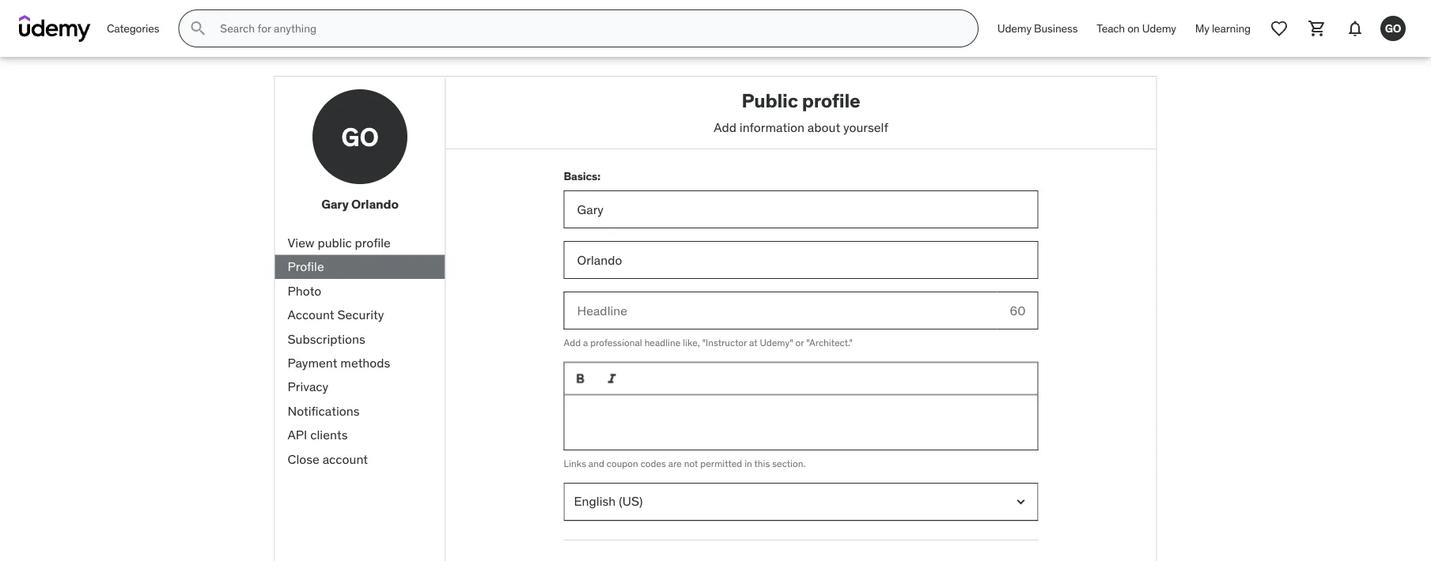 Task type: vqa. For each thing, say whether or not it's contained in the screenshot.
like,
yes



Task type: locate. For each thing, give the bounding box(es) containing it.
teach on udemy link
[[1087, 9, 1186, 47]]

notifications image
[[1346, 19, 1365, 38]]

courses
[[1185, 103, 1221, 116]]

at
[[749, 337, 758, 349]]

profile up 'about'
[[802, 89, 860, 112]]

"instructor
[[702, 337, 747, 349]]

0 vertical spatial add
[[714, 119, 737, 135]]

submit search image
[[189, 19, 208, 38]]

1 udemy from the left
[[998, 21, 1032, 35]]

profile
[[802, 89, 860, 112], [355, 235, 391, 251]]

add
[[714, 119, 737, 135], [564, 337, 581, 349]]

this
[[754, 458, 770, 470]]

0 horizontal spatial profile
[[355, 235, 391, 251]]

permitted
[[700, 458, 742, 470]]

1 horizontal spatial udemy
[[1142, 21, 1176, 35]]

0 horizontal spatial udemy
[[998, 21, 1032, 35]]

1 horizontal spatial add
[[714, 119, 737, 135]]

udemy
[[998, 21, 1032, 35], [1142, 21, 1176, 35]]

0 vertical spatial go
[[1385, 21, 1401, 35]]

wishlist image
[[1270, 19, 1289, 38]]

udemy right 'on' at the right of page
[[1142, 21, 1176, 35]]

business
[[1034, 21, 1078, 35]]

my
[[1195, 21, 1209, 35]]

go up gary orlando
[[341, 121, 379, 153]]

professional
[[590, 337, 642, 349]]

udemy"
[[760, 337, 793, 349]]

public profile add information about yourself
[[714, 89, 888, 135]]

close
[[288, 451, 319, 467]]

payment
[[288, 355, 337, 371]]

0 vertical spatial profile
[[802, 89, 860, 112]]

about
[[808, 119, 840, 135]]

0 horizontal spatial go
[[341, 121, 379, 153]]

profile up profile link
[[355, 235, 391, 251]]

teach on udemy
[[1097, 21, 1176, 35]]

1 horizontal spatial profile
[[802, 89, 860, 112]]

go
[[1385, 21, 1401, 35], [341, 121, 379, 153]]

view public profile profile photo account security subscriptions payment methods privacy notifications api clients close account
[[288, 235, 391, 467]]

my learning
[[1195, 21, 1251, 35]]

like,
[[683, 337, 700, 349]]

public
[[742, 89, 798, 112]]

0 horizontal spatial add
[[564, 337, 581, 349]]

profile link
[[275, 255, 445, 279]]

yourself
[[843, 119, 888, 135]]

profile inside public profile add information about yourself
[[802, 89, 860, 112]]

udemy left the business at the right of the page
[[998, 21, 1032, 35]]

teach
[[1097, 21, 1125, 35]]

photo
[[288, 283, 321, 299]]

go right notifications 'icon'
[[1385, 21, 1401, 35]]

categories button
[[97, 9, 169, 47]]

add left information
[[714, 119, 737, 135]]

add left a
[[564, 337, 581, 349]]

account
[[323, 451, 368, 467]]

go link
[[1374, 9, 1412, 47]]

explore courses
[[1148, 103, 1221, 116]]

Last Name text field
[[564, 241, 1038, 279]]

None text field
[[564, 396, 1038, 451]]

wishlist
[[1154, 75, 1192, 90]]

explore
[[1148, 103, 1183, 116]]

1 vertical spatial profile
[[355, 235, 391, 251]]

account
[[288, 307, 334, 323]]

privacy link
[[275, 375, 445, 400]]

on
[[1128, 21, 1140, 35]]

bold image
[[572, 371, 588, 387]]

1 vertical spatial add
[[564, 337, 581, 349]]

udemy image
[[19, 15, 91, 42]]

information
[[740, 119, 805, 135]]

2 udemy from the left
[[1142, 21, 1176, 35]]



Task type: describe. For each thing, give the bounding box(es) containing it.
are
[[668, 458, 682, 470]]

udemy business link
[[988, 9, 1087, 47]]

privacy
[[288, 379, 329, 395]]

notifications link
[[275, 400, 445, 424]]

profile inside view public profile profile photo account security subscriptions payment methods privacy notifications api clients close account
[[355, 235, 391, 251]]

clients
[[310, 427, 348, 443]]

notifications
[[288, 403, 360, 419]]

coupon
[[607, 458, 638, 470]]

api clients link
[[275, 424, 445, 448]]

my learning link
[[1186, 9, 1260, 47]]

categories
[[107, 21, 159, 35]]

security
[[337, 307, 384, 323]]

1 horizontal spatial go
[[1385, 21, 1401, 35]]

gary
[[321, 196, 349, 212]]

empty.
[[1206, 75, 1240, 90]]

subscriptions link
[[275, 327, 445, 351]]

is
[[1195, 75, 1203, 90]]

Headline text field
[[564, 292, 997, 330]]

1 vertical spatial go
[[341, 121, 379, 153]]

shopping cart with 0 items image
[[1308, 19, 1327, 38]]

basics:
[[564, 169, 600, 183]]

a
[[583, 337, 588, 349]]

profile
[[288, 259, 324, 275]]

orlando
[[351, 196, 399, 212]]

Search for anything text field
[[217, 15, 959, 42]]

subscriptions
[[288, 331, 365, 347]]

your wishlist is empty.
[[1129, 75, 1240, 90]]

links
[[564, 458, 586, 470]]

60
[[1010, 303, 1026, 319]]

links and coupon codes are not permitted in this section.
[[564, 458, 806, 470]]

not
[[684, 458, 698, 470]]

"architect."
[[806, 337, 853, 349]]

public
[[318, 235, 352, 251]]

api
[[288, 427, 307, 443]]

and
[[589, 458, 604, 470]]

view
[[288, 235, 315, 251]]

in
[[745, 458, 752, 470]]

photo link
[[275, 279, 445, 303]]

First Name text field
[[564, 191, 1038, 229]]

udemy business
[[998, 21, 1078, 35]]

section.
[[772, 458, 806, 470]]

add a professional headline like, "instructor at udemy" or "architect."
[[564, 337, 853, 349]]

view public profile link
[[275, 231, 445, 255]]

italic image
[[604, 371, 620, 387]]

payment methods link
[[275, 351, 445, 375]]

close account link
[[275, 448, 445, 472]]

codes
[[641, 458, 666, 470]]

headline
[[644, 337, 681, 349]]

account security link
[[275, 303, 445, 327]]

learning
[[1212, 21, 1251, 35]]

add inside public profile add information about yourself
[[714, 119, 737, 135]]

gary orlando
[[321, 196, 399, 212]]

explore courses link
[[1148, 103, 1221, 116]]

your
[[1129, 75, 1151, 90]]

or
[[796, 337, 804, 349]]

methods
[[340, 355, 390, 371]]



